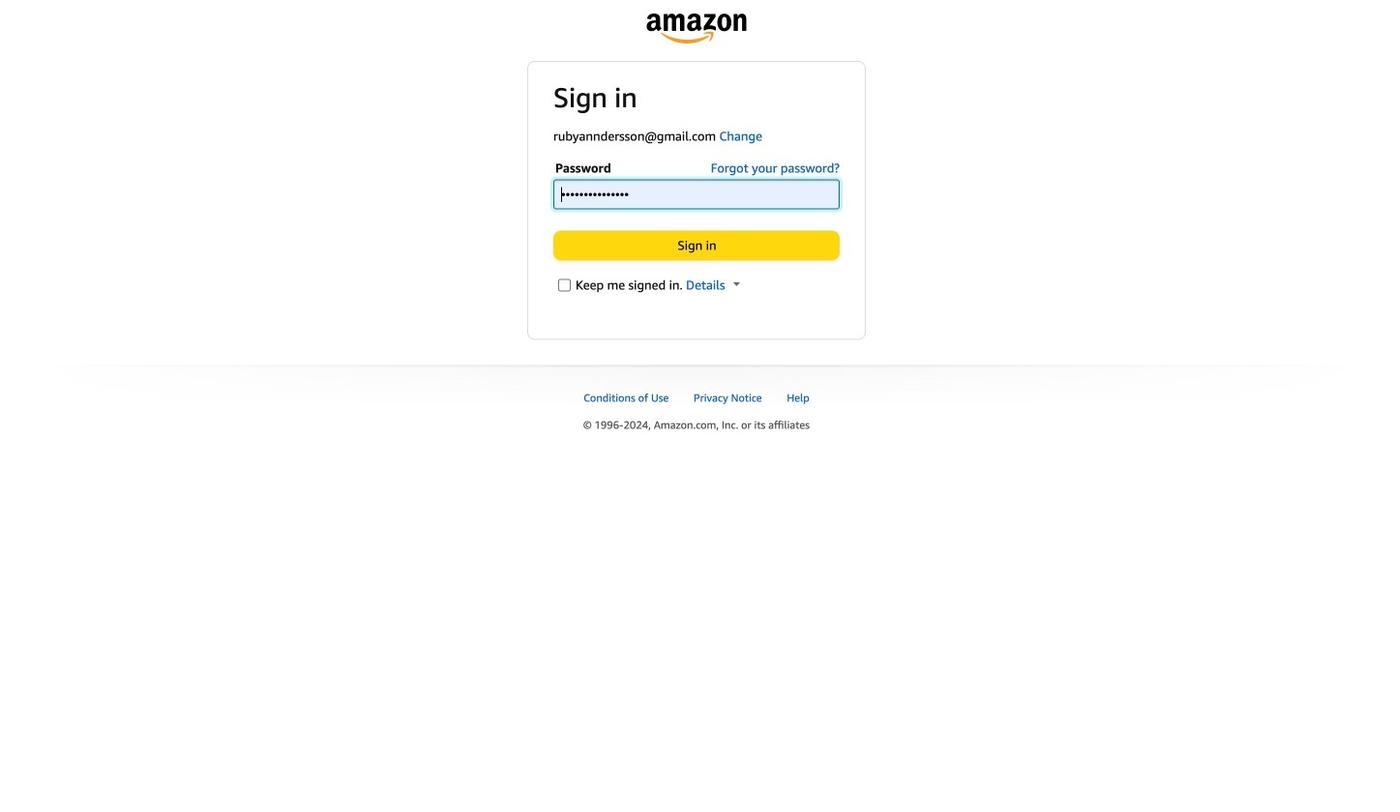 Task type: locate. For each thing, give the bounding box(es) containing it.
popover image
[[733, 283, 740, 287]]

amazon image
[[647, 14, 746, 44]]

None submit
[[554, 232, 839, 260]]

None checkbox
[[558, 279, 571, 292]]

None password field
[[553, 180, 840, 210]]



Task type: vqa. For each thing, say whether or not it's contained in the screenshot.
popover image
yes



